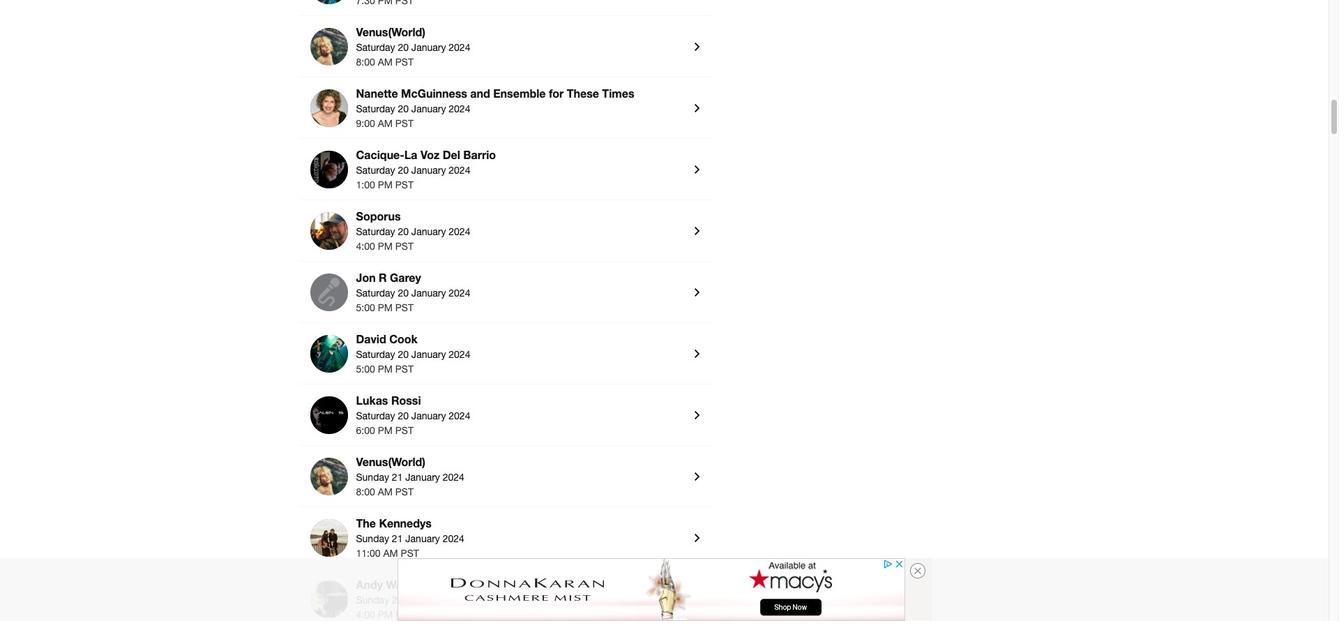 Task type: vqa. For each thing, say whether or not it's contained in the screenshot.


Task type: locate. For each thing, give the bounding box(es) containing it.
saturday
[[356, 42, 395, 53], [356, 103, 395, 114], [356, 165, 395, 176], [356, 226, 395, 237], [356, 287, 395, 299], [356, 349, 395, 360], [356, 410, 395, 421]]

dead zinger image
[[310, 396, 348, 434]]

1 vertical spatial 4:00
[[356, 609, 375, 620]]

5:00 down david
[[356, 364, 375, 375]]

soporus
[[356, 209, 401, 223]]

21 down kennedys
[[392, 533, 403, 544]]

pst up nanette
[[396, 56, 414, 68]]

2 pm from the top
[[378, 241, 393, 252]]

pm inside "andy wasserman sunday 21 january 2024 4:00 pm pst"
[[378, 609, 393, 620]]

nanette mcguinness and ensemble for these times saturday 20 january 2024 9:00 am pst
[[356, 86, 635, 129]]

pm right 1:00
[[378, 179, 393, 190]]

am right 11:00
[[383, 548, 398, 559]]

pm inside "jon r garey saturday 20 january 2024 5:00 pm pst"
[[378, 302, 393, 313]]

2 4:00 from the top
[[356, 609, 375, 620]]

3 pm from the top
[[378, 302, 393, 313]]

pst inside soporus saturday 20 january 2024 4:00 pm pst
[[396, 241, 414, 252]]

saturday up nanette
[[356, 42, 395, 53]]

20 down soporus
[[398, 226, 409, 237]]

1 sunday from the top
[[356, 472, 389, 483]]

7 saturday from the top
[[356, 410, 395, 421]]

venusworld featuring venus live on twitch image down dead zinger image
[[310, 458, 348, 495]]

2 venus(world) from the top
[[356, 455, 426, 468]]

january down wasserman
[[406, 595, 440, 606]]

january inside "jon r garey saturday 20 january 2024 5:00 pm pst"
[[412, 287, 446, 299]]

sunday up 11:00
[[356, 533, 389, 544]]

4:00 down andy
[[356, 609, 375, 620]]

ensemble
[[494, 86, 546, 100]]

andy
[[356, 578, 383, 591]]

venusworld featuring venus live on twitch image up the quest image
[[310, 28, 348, 66]]

sunday up the
[[356, 472, 389, 483]]

pst up kennedys
[[396, 486, 414, 498]]

5 20 from the top
[[398, 287, 409, 299]]

0 vertical spatial 8:00
[[356, 56, 375, 68]]

2 saturday from the top
[[356, 103, 395, 114]]

the kennedys sunday 21 january 2024 11:00 am pst
[[356, 516, 465, 559]]

0 vertical spatial venus(world)
[[356, 25, 426, 38]]

0 vertical spatial 5:00
[[356, 302, 375, 313]]

4 pm from the top
[[378, 364, 393, 375]]

21 inside "andy wasserman sunday 21 january 2024 4:00 pm pst"
[[392, 595, 403, 606]]

jon r garey saturday 20 january 2024 5:00 pm pst
[[356, 271, 471, 313]]

6 saturday from the top
[[356, 349, 395, 360]]

january down cook
[[412, 349, 446, 360]]

venus(world) saturday 20 january 2024 8:00 am pst
[[356, 25, 471, 68]]

2024 inside venus(world) saturday 20 january 2024 8:00 am pst
[[449, 42, 471, 53]]

pst down la
[[396, 179, 414, 190]]

january down kennedys
[[406, 533, 440, 544]]

1 8:00 from the top
[[356, 56, 375, 68]]

saturday down soporus
[[356, 226, 395, 237]]

5:00
[[356, 302, 375, 313], [356, 364, 375, 375]]

january inside the kennedys sunday 21 january 2024 11:00 am pst
[[406, 533, 440, 544]]

20 inside soporus saturday 20 january 2024 4:00 pm pst
[[398, 226, 409, 237]]

january down "voz"
[[412, 165, 446, 176]]

venus(world) down 6:00
[[356, 455, 426, 468]]

pst down the rossi
[[396, 425, 414, 436]]

20 down cook
[[398, 349, 409, 360]]

jon garey @ ursa live - potpourri image
[[310, 274, 348, 311]]

8:00 inside venus(world) saturday 20 january 2024 8:00 am pst
[[356, 56, 375, 68]]

january down garey
[[412, 287, 446, 299]]

2 21 from the top
[[392, 533, 403, 544]]

venusworld featuring venus live on twitch image for venus(world) sunday 21 january 2024 8:00 am pst
[[310, 458, 348, 495]]

21 down wasserman
[[392, 595, 403, 606]]

pst inside the kennedys sunday 21 january 2024 11:00 am pst
[[401, 548, 419, 559]]

8:00
[[356, 56, 375, 68], [356, 486, 375, 498]]

0 vertical spatial venusworld featuring venus live on twitch image
[[310, 28, 348, 66]]

1 pm from the top
[[378, 179, 393, 190]]

2 8:00 from the top
[[356, 486, 375, 498]]

pm down soporus
[[378, 241, 393, 252]]

pm down andy
[[378, 609, 393, 620]]

1 21 from the top
[[392, 472, 403, 483]]

5 pm from the top
[[378, 425, 393, 436]]

venus(world) inside venus(world) saturday 20 january 2024 8:00 am pst
[[356, 25, 426, 38]]

5 saturday from the top
[[356, 287, 395, 299]]

5:00 down jon
[[356, 302, 375, 313]]

4:00
[[356, 241, 375, 252], [356, 609, 375, 620]]

venus(world) inside venus(world) sunday 21 january 2024 8:00 am pst
[[356, 455, 426, 468]]

8:00 up nanette
[[356, 56, 375, 68]]

la
[[405, 148, 418, 161]]

saturday inside david cook saturday 20 january 2024 5:00 pm pst
[[356, 349, 395, 360]]

nanette
[[356, 86, 398, 100]]

20 down garey
[[398, 287, 409, 299]]

am up nanette
[[378, 56, 393, 68]]

21
[[392, 472, 403, 483], [392, 533, 403, 544], [392, 595, 403, 606]]

3 21 from the top
[[392, 595, 403, 606]]

pm down david
[[378, 364, 393, 375]]

1 venus(world) from the top
[[356, 25, 426, 38]]

20
[[398, 42, 409, 53], [398, 103, 409, 114], [398, 165, 409, 176], [398, 226, 409, 237], [398, 287, 409, 299], [398, 349, 409, 360], [398, 410, 409, 421]]

6 pm from the top
[[378, 609, 393, 620]]

4 20 from the top
[[398, 226, 409, 237]]

0 vertical spatial 4:00
[[356, 241, 375, 252]]

7 20 from the top
[[398, 410, 409, 421]]

pm right 6:00
[[378, 425, 393, 436]]

am
[[378, 56, 393, 68], [378, 118, 393, 129], [378, 486, 393, 498], [383, 548, 398, 559]]

1 saturday from the top
[[356, 42, 395, 53]]

1 20 from the top
[[398, 42, 409, 53]]

venus(world) up nanette
[[356, 25, 426, 38]]

venus(world)
[[356, 25, 426, 38], [356, 455, 426, 468]]

sunday inside "andy wasserman sunday 21 january 2024 4:00 pm pst"
[[356, 595, 389, 606]]

21 inside the kennedys sunday 21 january 2024 11:00 am pst
[[392, 533, 403, 544]]

cacique-
[[356, 148, 405, 161]]

sunday inside the kennedys sunday 21 january 2024 11:00 am pst
[[356, 533, 389, 544]]

saturday down the lukas
[[356, 410, 395, 421]]

2 vertical spatial 21
[[392, 595, 403, 606]]

1 vertical spatial venus(world)
[[356, 455, 426, 468]]

saturday down nanette
[[356, 103, 395, 114]]

8:00 up the
[[356, 486, 375, 498]]

2024 inside nanette mcguinness and ensemble for these times saturday 20 january 2024 9:00 am pst
[[449, 103, 471, 114]]

pm down 'r'
[[378, 302, 393, 313]]

pst inside nanette mcguinness and ensemble for these times saturday 20 january 2024 9:00 am pst
[[396, 118, 414, 129]]

2 sunday from the top
[[356, 533, 389, 544]]

1 5:00 from the top
[[356, 302, 375, 313]]

january up garey
[[412, 226, 446, 237]]

january up kennedys
[[406, 472, 440, 483]]

am inside the kennedys sunday 21 january 2024 11:00 am pst
[[383, 548, 398, 559]]

david cook saturday 20 january 2024 5:00 pm pst
[[356, 332, 471, 375]]

2024
[[449, 42, 471, 53], [449, 103, 471, 114], [449, 165, 471, 176], [449, 226, 471, 237], [449, 287, 471, 299], [449, 349, 471, 360], [449, 410, 471, 421], [443, 472, 465, 483], [443, 533, 465, 544], [443, 595, 465, 606]]

0 vertical spatial 21
[[392, 472, 403, 483]]

1 vertical spatial 8:00
[[356, 486, 375, 498]]

2 20 from the top
[[398, 103, 409, 114]]

pst up garey
[[396, 241, 414, 252]]

january inside venus(world) saturday 20 january 2024 8:00 am pst
[[412, 42, 446, 53]]

pst up la
[[396, 118, 414, 129]]

pst down kennedys
[[401, 548, 419, 559]]

21 for kennedys
[[392, 533, 403, 544]]

saturday inside nanette mcguinness and ensemble for these times saturday 20 january 2024 9:00 am pst
[[356, 103, 395, 114]]

am right 9:00
[[378, 118, 393, 129]]

20 inside nanette mcguinness and ensemble for these times saturday 20 january 2024 9:00 am pst
[[398, 103, 409, 114]]

1 vertical spatial sunday
[[356, 533, 389, 544]]

2 venusworld featuring venus live on twitch image from the top
[[310, 458, 348, 495]]

20 inside "jon r garey saturday 20 january 2024 5:00 pm pst"
[[398, 287, 409, 299]]

4:00 inside soporus saturday 20 january 2024 4:00 pm pst
[[356, 241, 375, 252]]

sunday for andy
[[356, 595, 389, 606]]

pm
[[378, 179, 393, 190], [378, 241, 393, 252], [378, 302, 393, 313], [378, 364, 393, 375], [378, 425, 393, 436], [378, 609, 393, 620]]

20 down nanette
[[398, 103, 409, 114]]

1 4:00 from the top
[[356, 241, 375, 252]]

january down mcguinness
[[412, 103, 446, 114]]

saturday down cacique-
[[356, 165, 395, 176]]

january up mcguinness
[[412, 42, 446, 53]]

pst down wasserman
[[396, 609, 414, 620]]

saturday down david
[[356, 349, 395, 360]]

pst inside "andy wasserman sunday 21 january 2024 4:00 pm pst"
[[396, 609, 414, 620]]

1 venusworld featuring venus live on twitch image from the top
[[310, 28, 348, 66]]

20 inside venus(world) saturday 20 january 2024 8:00 am pst
[[398, 42, 409, 53]]

pst down cook
[[396, 364, 414, 375]]

pst down garey
[[396, 302, 414, 313]]

1 vertical spatial venusworld featuring venus live on twitch image
[[310, 458, 348, 495]]

2 vertical spatial sunday
[[356, 595, 389, 606]]

times
[[603, 86, 635, 100]]

1 vertical spatial 21
[[392, 533, 403, 544]]

saturday inside "jon r garey saturday 20 january 2024 5:00 pm pst"
[[356, 287, 395, 299]]

lukas
[[356, 394, 388, 407]]

20 down the rossi
[[398, 410, 409, 421]]

sunday inside venus(world) sunday 21 january 2024 8:00 am pst
[[356, 472, 389, 483]]

20 up nanette
[[398, 42, 409, 53]]

3 saturday from the top
[[356, 165, 395, 176]]

sunday
[[356, 472, 389, 483], [356, 533, 389, 544], [356, 595, 389, 606]]

pst inside venus(world) sunday 21 january 2024 8:00 am pst
[[396, 486, 414, 498]]

3 sunday from the top
[[356, 595, 389, 606]]

pst
[[396, 56, 414, 68], [396, 118, 414, 129], [396, 179, 414, 190], [396, 241, 414, 252], [396, 302, 414, 313], [396, 364, 414, 375], [396, 425, 414, 436], [396, 486, 414, 498], [401, 548, 419, 559], [396, 609, 414, 620]]

2024 inside the kennedys sunday 21 january 2024 11:00 am pst
[[443, 533, 465, 544]]

1 vertical spatial 5:00
[[356, 364, 375, 375]]

cook
[[390, 332, 418, 345]]

21 up kennedys
[[392, 472, 403, 483]]

2024 inside soporus saturday 20 january 2024 4:00 pm pst
[[449, 226, 471, 237]]

8:00 inside venus(world) sunday 21 january 2024 8:00 am pst
[[356, 486, 375, 498]]

4:00 up jon
[[356, 241, 375, 252]]

am inside nanette mcguinness and ensemble for these times saturday 20 january 2024 9:00 am pst
[[378, 118, 393, 129]]

pst inside "jon r garey saturday 20 january 2024 5:00 pm pst"
[[396, 302, 414, 313]]

2 5:00 from the top
[[356, 364, 375, 375]]

0 vertical spatial sunday
[[356, 472, 389, 483]]

wasserman
[[386, 578, 449, 591]]

6 20 from the top
[[398, 349, 409, 360]]

mcguinness
[[401, 86, 468, 100]]

3 20 from the top
[[398, 165, 409, 176]]

january
[[412, 42, 446, 53], [412, 103, 446, 114], [412, 165, 446, 176], [412, 226, 446, 237], [412, 287, 446, 299], [412, 349, 446, 360], [412, 410, 446, 421], [406, 472, 440, 483], [406, 533, 440, 544], [406, 595, 440, 606]]

saturday down 'r'
[[356, 287, 395, 299]]

sunday down andy
[[356, 595, 389, 606]]

4 saturday from the top
[[356, 226, 395, 237]]

january inside nanette mcguinness and ensemble for these times saturday 20 january 2024 9:00 am pst
[[412, 103, 446, 114]]

barrio
[[464, 148, 496, 161]]

venusworld featuring venus live on twitch image
[[310, 28, 348, 66], [310, 458, 348, 495]]

20 inside david cook saturday 20 january 2024 5:00 pm pst
[[398, 349, 409, 360]]

saturday inside the cacique-la voz del barrio saturday 20 january 2024 1:00 pm pst
[[356, 165, 395, 176]]

january down the rossi
[[412, 410, 446, 421]]

am up kennedys
[[378, 486, 393, 498]]

january inside lukas rossi saturday 20 january 2024 6:00 pm pst
[[412, 410, 446, 421]]

20 down la
[[398, 165, 409, 176]]



Task type: describe. For each thing, give the bounding box(es) containing it.
2024 inside david cook saturday 20 january 2024 5:00 pm pst
[[449, 349, 471, 360]]

venusworld featuring venus live on twitch image for venus(world) saturday 20 january 2024 8:00 am pst
[[310, 28, 348, 66]]

pm inside soporus saturday 20 january 2024 4:00 pm pst
[[378, 241, 393, 252]]

january inside "andy wasserman sunday 21 january 2024 4:00 pm pst"
[[406, 595, 440, 606]]

the kennedys' livestream 144: southern breeze image
[[310, 519, 348, 557]]

2024 inside "jon r garey saturday 20 january 2024 5:00 pm pst"
[[449, 287, 471, 299]]

voz
[[421, 148, 440, 161]]

4:00 inside "andy wasserman sunday 21 january 2024 4:00 pm pst"
[[356, 609, 375, 620]]

20 inside lukas rossi saturday 20 january 2024 6:00 pm pst
[[398, 410, 409, 421]]

cacique-la voz del barrio saturday 20 january 2024 1:00 pm pst
[[356, 148, 496, 190]]

8:00 for venus(world) saturday 20 january 2024 8:00 am pst
[[356, 56, 375, 68]]

pst inside the cacique-la voz del barrio saturday 20 january 2024 1:00 pm pst
[[396, 179, 414, 190]]

david
[[356, 332, 386, 345]]

the
[[356, 516, 376, 530]]

2024 inside venus(world) sunday 21 january 2024 8:00 am pst
[[443, 472, 465, 483]]

jon
[[356, 271, 376, 284]]

rossi
[[391, 394, 421, 407]]

andy wasserman sunday 21 january 2024 4:00 pm pst
[[356, 578, 465, 620]]

sunday for the
[[356, 533, 389, 544]]

am inside venus(world) saturday 20 january 2024 8:00 am pst
[[378, 56, 393, 68]]

saturday inside lukas rossi saturday 20 january 2024 6:00 pm pst
[[356, 410, 395, 421]]

live home concert session image
[[310, 151, 348, 188]]

pm inside lukas rossi saturday 20 january 2024 6:00 pm pst
[[378, 425, 393, 436]]

pst inside lukas rossi saturday 20 january 2024 6:00 pm pst
[[396, 425, 414, 436]]

january inside venus(world) sunday 21 january 2024 8:00 am pst
[[406, 472, 440, 483]]

and
[[471, 86, 491, 100]]

2024 inside "andy wasserman sunday 21 january 2024 4:00 pm pst"
[[443, 595, 465, 606]]

david cook live on volume image
[[310, 335, 348, 373]]

venus(world) for venus(world) saturday 20 january 2024 8:00 am pst
[[356, 25, 426, 38]]

del
[[443, 148, 461, 161]]

2024 inside the cacique-la voz del barrio saturday 20 january 2024 1:00 pm pst
[[449, 165, 471, 176]]

for
[[549, 86, 564, 100]]

20 inside the cacique-la voz del barrio saturday 20 january 2024 1:00 pm pst
[[398, 165, 409, 176]]

venus(world) sunday 21 january 2024 8:00 am pst
[[356, 455, 465, 498]]

pst inside david cook saturday 20 january 2024 5:00 pm pst
[[396, 364, 414, 375]]

these
[[567, 86, 599, 100]]

21 inside venus(world) sunday 21 january 2024 8:00 am pst
[[392, 472, 403, 483]]

advertisement element
[[397, 558, 906, 621]]

6:00
[[356, 425, 375, 436]]

lukas rossi saturday 20 january 2024 6:00 pm pst
[[356, 394, 471, 436]]

january inside david cook saturday 20 january 2024 5:00 pm pst
[[412, 349, 446, 360]]

11:00
[[356, 548, 381, 559]]

soporus saturday 20 january 2024 4:00 pm pst
[[356, 209, 471, 252]]

pm inside the cacique-la voz del barrio saturday 20 january 2024 1:00 pm pst
[[378, 179, 393, 190]]

pm inside david cook saturday 20 january 2024 5:00 pm pst
[[378, 364, 393, 375]]

saturday inside soporus saturday 20 january 2024 4:00 pm pst
[[356, 226, 395, 237]]

1:00
[[356, 179, 375, 190]]

january inside soporus saturday 20 january 2024 4:00 pm pst
[[412, 226, 446, 237]]

andy wasserman couch tour livestream: solo piano - sunday infusion jazz jam image
[[310, 581, 348, 618]]

r
[[379, 271, 387, 284]]

pst inside venus(world) saturday 20 january 2024 8:00 am pst
[[396, 56, 414, 68]]

21 for wasserman
[[392, 595, 403, 606]]

january inside the cacique-la voz del barrio saturday 20 january 2024 1:00 pm pst
[[412, 165, 446, 176]]

8:00 for venus(world) sunday 21 january 2024 8:00 am pst
[[356, 486, 375, 498]]

5:00 inside "jon r garey saturday 20 january 2024 5:00 pm pst"
[[356, 302, 375, 313]]

5:00 inside david cook saturday 20 january 2024 5:00 pm pst
[[356, 364, 375, 375]]

saturday inside venus(world) saturday 20 january 2024 8:00 am pst
[[356, 42, 395, 53]]

venus(world) for venus(world) sunday 21 january 2024 8:00 am pst
[[356, 455, 426, 468]]

kennedys
[[379, 516, 432, 530]]

2024 inside lukas rossi saturday 20 january 2024 6:00 pm pst
[[449, 410, 471, 421]]

9:00
[[356, 118, 375, 129]]

garey
[[390, 271, 421, 284]]

quest image
[[310, 89, 348, 127]]

am inside venus(world) sunday 21 january 2024 8:00 am pst
[[378, 486, 393, 498]]



